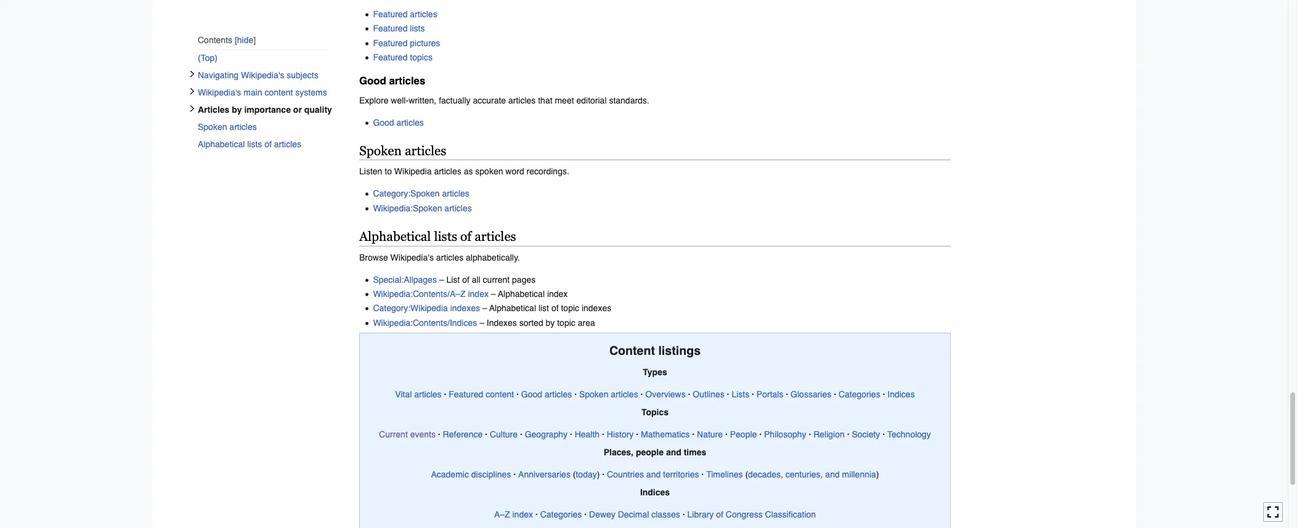 Task type: describe. For each thing, give the bounding box(es) containing it.
outlines
[[693, 389, 725, 399]]

1 horizontal spatial and
[[666, 447, 682, 457]]

wikipedia:spoken
[[373, 203, 442, 213]]

0 vertical spatial content
[[265, 88, 293, 98]]

vital
[[395, 389, 412, 399]]

health
[[575, 429, 600, 439]]

disciplines
[[471, 469, 511, 479]]

1 vertical spatial spoken articles
[[359, 143, 446, 158]]

current
[[379, 429, 408, 439]]

special:allpages
[[373, 275, 437, 285]]

library
[[688, 509, 714, 519]]

accurate
[[473, 95, 506, 105]]

2 vertical spatial lists
[[434, 229, 457, 244]]

spoken
[[475, 167, 503, 177]]

written,
[[409, 95, 437, 105]]

today
[[576, 469, 597, 479]]

technology link
[[888, 429, 931, 439]]

dewey decimal classes link
[[589, 509, 680, 519]]

articles inside featured articles featured lists featured pictures featured topics
[[410, 9, 437, 19]]

alphabetical up the browse
[[359, 229, 431, 244]]

that
[[538, 95, 553, 105]]

alphabetically.
[[466, 253, 520, 262]]

of right list
[[552, 304, 559, 313]]

featured down featured lists link
[[373, 38, 408, 48]]

featured lists link
[[373, 24, 425, 34]]

2 horizontal spatial and
[[825, 469, 840, 479]]

featured topics link
[[373, 53, 433, 62]]

spoken articles link inside content listings navigation
[[579, 389, 638, 399]]

wikipedia:contents/a–z
[[373, 289, 466, 299]]

of left all
[[462, 275, 470, 285]]

articles inside "link"
[[229, 122, 257, 132]]

portals
[[757, 389, 784, 399]]

overviews
[[646, 389, 686, 399]]

categories for the topmost categories link
[[839, 389, 881, 399]]

history
[[607, 429, 634, 439]]

content listings navigation
[[359, 333, 951, 528]]

0 horizontal spatial spoken
[[198, 122, 227, 132]]

places,
[[604, 447, 634, 457]]

good articles for the topmost good articles link
[[373, 117, 424, 127]]

of up browse wikipedia's articles alphabetically.
[[460, 229, 472, 244]]

as
[[464, 167, 473, 177]]

types heading
[[643, 367, 667, 377]]

a–z
[[494, 509, 510, 519]]

wikipedia's for navigating
[[241, 70, 284, 80]]

library of congress classification
[[688, 509, 816, 519]]

times
[[684, 447, 706, 457]]

contents
[[198, 35, 232, 45]]

places, people and times heading
[[604, 447, 706, 457]]

today link
[[576, 469, 597, 479]]

hide
[[237, 35, 253, 45]]

categories for bottommost categories link
[[540, 509, 582, 519]]

religion
[[814, 429, 845, 439]]

main
[[244, 88, 262, 98]]

events
[[410, 429, 436, 439]]

anniversaries
[[518, 469, 571, 479]]

society link
[[852, 429, 880, 439]]

word
[[506, 167, 524, 177]]

content listings
[[610, 344, 701, 358]]

quality
[[304, 105, 332, 115]]

browse wikipedia's articles alphabetically.
[[359, 253, 520, 262]]

timelines link
[[706, 469, 743, 479]]

people link
[[730, 429, 757, 439]]

alphabetical up 'indexes' at the bottom left
[[489, 304, 536, 313]]

featured down the featured articles 'link'
[[373, 24, 408, 34]]

all
[[472, 275, 481, 285]]

indexes
[[487, 318, 517, 328]]

well-
[[391, 95, 409, 105]]

content
[[610, 344, 655, 358]]

pictures
[[410, 38, 440, 48]]

dewey decimal classes
[[589, 509, 680, 519]]

philosophy
[[764, 429, 806, 439]]

featured pictures link
[[373, 38, 440, 48]]

classes
[[652, 509, 680, 519]]

meet
[[555, 95, 574, 105]]

category:wikipedia
[[373, 304, 448, 313]]

area
[[578, 318, 595, 328]]

nature link
[[697, 429, 723, 439]]

geography
[[525, 429, 568, 439]]

health link
[[575, 429, 600, 439]]

indices for indices heading
[[640, 487, 670, 497]]

of inside content listings navigation
[[716, 509, 724, 519]]

category:spoken
[[373, 189, 440, 199]]

academic disciplines link
[[431, 469, 511, 479]]

people
[[730, 429, 757, 439]]

1 horizontal spatial good articles link
[[521, 389, 572, 399]]

countries
[[607, 469, 644, 479]]

1 vertical spatial wikipedia's
[[198, 88, 241, 98]]

current
[[483, 275, 510, 285]]

listings
[[659, 344, 701, 358]]

– left 'indexes' at the bottom left
[[480, 318, 484, 328]]

topics
[[410, 53, 433, 62]]

vital articles link
[[395, 389, 442, 399]]

reference
[[443, 429, 483, 439]]

special:allpages – list of all current pages wikipedia:contents/a–z index – alphabetical index category:wikipedia indexes – alphabetical list of topic indexes wikipedia:contents/indices – indexes sorted by topic area
[[373, 275, 612, 328]]

society
[[852, 429, 880, 439]]

contents hide
[[198, 35, 253, 45]]

content inside navigation
[[486, 389, 514, 399]]

countries and territories
[[607, 469, 699, 479]]

spoken inside content listings navigation
[[579, 389, 609, 399]]

dewey
[[589, 509, 616, 519]]

wikipedia's main content systems link
[[198, 84, 329, 101]]

navigating
[[198, 70, 239, 80]]

0 horizontal spatial index
[[468, 289, 489, 299]]

subjects
[[287, 70, 318, 80]]

0 horizontal spatial by
[[232, 105, 242, 115]]

glossaries link
[[791, 389, 832, 399]]

0 vertical spatial categories link
[[839, 389, 881, 399]]



Task type: vqa. For each thing, say whether or not it's contained in the screenshot.


Task type: locate. For each thing, give the bounding box(es) containing it.
– left list
[[439, 275, 444, 285]]

x small image for wikipedia's
[[189, 88, 196, 95]]

outlines link
[[693, 389, 725, 399]]

(top)
[[198, 53, 218, 63]]

topic up 'area'
[[561, 304, 579, 313]]

good up the explore
[[359, 74, 386, 87]]

0 horizontal spatial lists
[[247, 140, 262, 149]]

lists
[[732, 389, 750, 399]]

1 horizontal spatial spoken articles link
[[579, 389, 638, 399]]

content up importance
[[265, 88, 293, 98]]

– down "current"
[[491, 289, 496, 299]]

0 vertical spatial spoken articles
[[198, 122, 257, 132]]

indexes down all
[[450, 304, 480, 313]]

indexes up 'area'
[[582, 304, 612, 313]]

geography link
[[525, 429, 568, 439]]

categories down the anniversaries today
[[540, 509, 582, 519]]

featured content link
[[449, 389, 514, 399]]

list
[[539, 304, 549, 313]]

0 horizontal spatial categories
[[540, 509, 582, 519]]

content up culture link
[[486, 389, 514, 399]]

1 vertical spatial alphabetical lists of articles
[[359, 229, 516, 244]]

indices
[[888, 389, 915, 399], [640, 487, 670, 497]]

good up geography link
[[521, 389, 542, 399]]

and
[[666, 447, 682, 457], [646, 469, 661, 479], [825, 469, 840, 479]]

2 vertical spatial good
[[521, 389, 542, 399]]

spoken up to at left
[[359, 143, 402, 158]]

decades,
[[748, 469, 783, 479]]

by inside special:allpages – list of all current pages wikipedia:contents/a–z index – alphabetical index category:wikipedia indexes – alphabetical list of topic indexes wikipedia:contents/indices – indexes sorted by topic area
[[546, 318, 555, 328]]

1 horizontal spatial spoken
[[359, 143, 402, 158]]

0 vertical spatial alphabetical lists of articles
[[198, 140, 301, 149]]

0 vertical spatial good articles
[[359, 74, 425, 87]]

x small image
[[189, 88, 196, 95], [189, 105, 196, 112]]

–
[[439, 275, 444, 285], [491, 289, 496, 299], [482, 304, 487, 313], [480, 318, 484, 328]]

fullscreen image
[[1267, 506, 1280, 519]]

overviews link
[[646, 389, 686, 399]]

1 vertical spatial good
[[373, 117, 394, 127]]

by down list
[[546, 318, 555, 328]]

1 vertical spatial spoken
[[359, 143, 402, 158]]

list
[[447, 275, 460, 285]]

academic disciplines
[[431, 469, 511, 479]]

culture
[[490, 429, 518, 439]]

lists inside featured articles featured lists featured pictures featured topics
[[410, 24, 425, 34]]

millennia
[[842, 469, 876, 479]]

featured inside content listings navigation
[[449, 389, 483, 399]]

index right a–z
[[512, 509, 533, 519]]

1 horizontal spatial spoken articles
[[359, 143, 446, 158]]

spoken articles down the articles
[[198, 122, 257, 132]]

portals link
[[757, 389, 784, 399]]

1 horizontal spatial categories link
[[839, 389, 881, 399]]

0 vertical spatial indices
[[888, 389, 915, 399]]

to
[[385, 167, 392, 177]]

category:spoken articles wikipedia:spoken articles
[[373, 189, 472, 213]]

0 horizontal spatial content
[[265, 88, 293, 98]]

x small image for articles
[[189, 105, 196, 112]]

alphabetical down pages
[[498, 289, 545, 299]]

of down importance
[[265, 140, 272, 149]]

spoken articles link
[[198, 119, 329, 136], [579, 389, 638, 399]]

alphabetical lists of articles down articles by importance or quality
[[198, 140, 301, 149]]

wikipedia's for browse
[[390, 253, 434, 262]]

1 vertical spatial lists
[[247, 140, 262, 149]]

0 horizontal spatial categories link
[[540, 509, 582, 519]]

good articles link down well-
[[373, 117, 424, 127]]

editorial
[[577, 95, 607, 105]]

1 horizontal spatial by
[[546, 318, 555, 328]]

1 vertical spatial spoken articles link
[[579, 389, 638, 399]]

and left 'millennia'
[[825, 469, 840, 479]]

alphabetical lists of articles link
[[198, 136, 329, 153]]

decimal
[[618, 509, 649, 519]]

1 horizontal spatial lists
[[410, 24, 425, 34]]

index up list
[[547, 289, 568, 299]]

0 vertical spatial good articles link
[[373, 117, 424, 127]]

good
[[359, 74, 386, 87], [373, 117, 394, 127], [521, 389, 542, 399]]

good articles link up geography link
[[521, 389, 572, 399]]

1 vertical spatial indices
[[640, 487, 670, 497]]

good articles down well-
[[373, 117, 424, 127]]

articles by importance or quality link
[[198, 101, 337, 119]]

library of congress classification link
[[688, 509, 816, 519]]

lists
[[410, 24, 425, 34], [247, 140, 262, 149], [434, 229, 457, 244]]

topic
[[561, 304, 579, 313], [557, 318, 576, 328]]

0 horizontal spatial and
[[646, 469, 661, 479]]

categories link down the anniversaries today
[[540, 509, 582, 519]]

– up 'indexes' at the bottom left
[[482, 304, 487, 313]]

x small image
[[189, 70, 196, 78]]

1 vertical spatial good articles
[[373, 117, 424, 127]]

wikipedia:contents/indices link
[[373, 318, 477, 328]]

wikipedia:spoken articles link
[[373, 203, 472, 213]]

1 x small image from the top
[[189, 88, 196, 95]]

categories link
[[839, 389, 881, 399], [540, 509, 582, 519]]

1 indexes from the left
[[450, 304, 480, 313]]

1 vertical spatial categories
[[540, 509, 582, 519]]

mathematics
[[641, 429, 690, 439]]

1 vertical spatial by
[[546, 318, 555, 328]]

of inside alphabetical lists of articles link
[[265, 140, 272, 149]]

lists up browse wikipedia's articles alphabetically.
[[434, 229, 457, 244]]

2 vertical spatial good articles
[[521, 389, 572, 399]]

alphabetical lists of articles
[[198, 140, 301, 149], [359, 229, 516, 244]]

categories up society link on the bottom
[[839, 389, 881, 399]]

timelines decades, centuries, and millennia
[[706, 469, 876, 479]]

1 vertical spatial content
[[486, 389, 514, 399]]

0 horizontal spatial alphabetical lists of articles
[[198, 140, 301, 149]]

2 vertical spatial spoken articles
[[579, 389, 638, 399]]

lists up the pictures
[[410, 24, 425, 34]]

0 horizontal spatial spoken articles link
[[198, 119, 329, 136]]

0 vertical spatial spoken
[[198, 122, 227, 132]]

0 vertical spatial wikipedia's
[[241, 70, 284, 80]]

2 horizontal spatial spoken articles
[[579, 389, 638, 399]]

spoken up health link
[[579, 389, 609, 399]]

1 horizontal spatial alphabetical lists of articles
[[359, 229, 516, 244]]

alphabetical lists of articles up browse wikipedia's articles alphabetically.
[[359, 229, 516, 244]]

spoken articles link up the history
[[579, 389, 638, 399]]

0 horizontal spatial indexes
[[450, 304, 480, 313]]

congress
[[726, 509, 763, 519]]

of right library
[[716, 509, 724, 519]]

content listings link
[[610, 344, 701, 358]]

spoken articles up the history
[[579, 389, 638, 399]]

0 vertical spatial spoken articles link
[[198, 119, 329, 136]]

wikipedia's down navigating
[[198, 88, 241, 98]]

factually
[[439, 95, 471, 105]]

listen
[[359, 167, 382, 177]]

centuries,
[[786, 469, 823, 479]]

timelines
[[706, 469, 743, 479]]

wikipedia's up wikipedia's main content systems
[[241, 70, 284, 80]]

0 vertical spatial categories
[[839, 389, 881, 399]]

1 horizontal spatial index
[[512, 509, 533, 519]]

good articles up geography link
[[521, 389, 572, 399]]

featured down featured pictures link at top
[[373, 53, 408, 62]]

1 horizontal spatial indexes
[[582, 304, 612, 313]]

types
[[643, 367, 667, 377]]

spoken down the articles
[[198, 122, 227, 132]]

standards.
[[609, 95, 649, 105]]

topics heading
[[642, 407, 669, 417]]

1 vertical spatial categories link
[[540, 509, 582, 519]]

spoken articles up the wikipedia
[[359, 143, 446, 158]]

1 vertical spatial topic
[[557, 318, 576, 328]]

indices up "technology"
[[888, 389, 915, 399]]

articles by importance or quality
[[198, 105, 332, 115]]

indices for indices link
[[888, 389, 915, 399]]

x small image left the articles
[[189, 105, 196, 112]]

of
[[265, 140, 272, 149], [460, 229, 472, 244], [462, 275, 470, 285], [552, 304, 559, 313], [716, 509, 724, 519]]

categories
[[839, 389, 881, 399], [540, 509, 582, 519]]

navigating wikipedia's subjects
[[198, 70, 318, 80]]

2 x small image from the top
[[189, 105, 196, 112]]

indices down countries and territories link
[[640, 487, 670, 497]]

mathematics link
[[641, 429, 690, 439]]

culture link
[[490, 429, 518, 439]]

0 vertical spatial lists
[[410, 24, 425, 34]]

wikipedia:contents/a–z index link
[[373, 289, 489, 299]]

index inside content listings navigation
[[512, 509, 533, 519]]

2 horizontal spatial index
[[547, 289, 568, 299]]

good articles inside content listings navigation
[[521, 389, 572, 399]]

1 vertical spatial x small image
[[189, 105, 196, 112]]

good articles for good articles link to the right
[[521, 389, 572, 399]]

places, people and times
[[604, 447, 706, 457]]

wikipedia's main content systems
[[198, 88, 327, 98]]

1 vertical spatial good articles link
[[521, 389, 572, 399]]

0 horizontal spatial indices
[[640, 487, 670, 497]]

2 indexes from the left
[[582, 304, 612, 313]]

classification
[[765, 509, 816, 519]]

a–z index
[[494, 509, 533, 519]]

territories
[[663, 469, 699, 479]]

and down the mathematics
[[666, 447, 682, 457]]

wikipedia's inside "link"
[[241, 70, 284, 80]]

wikipedia:contents/indices
[[373, 318, 477, 328]]

1 horizontal spatial content
[[486, 389, 514, 399]]

featured up featured lists link
[[373, 9, 408, 19]]

glossaries
[[791, 389, 832, 399]]

x small image down x small image
[[189, 88, 196, 95]]

browse
[[359, 253, 388, 262]]

good inside content listings navigation
[[521, 389, 542, 399]]

1 horizontal spatial categories
[[839, 389, 881, 399]]

0 vertical spatial good
[[359, 74, 386, 87]]

2 vertical spatial wikipedia's
[[390, 253, 434, 262]]

2 horizontal spatial lists
[[434, 229, 457, 244]]

featured up reference
[[449, 389, 483, 399]]

decades, centuries, and millennia link
[[748, 469, 876, 479]]

articles
[[198, 105, 229, 115]]

2 horizontal spatial spoken
[[579, 389, 609, 399]]

alphabetical down the articles
[[198, 140, 245, 149]]

indices heading
[[640, 487, 670, 497]]

anniversaries link
[[518, 469, 571, 479]]

reference link
[[443, 429, 483, 439]]

importance
[[244, 105, 291, 115]]

spoken articles inside content listings navigation
[[579, 389, 638, 399]]

current events
[[379, 429, 436, 439]]

by
[[232, 105, 242, 115], [546, 318, 555, 328]]

good articles up well-
[[359, 74, 425, 87]]

explore well-written, factually accurate articles that meet editorial standards.
[[359, 95, 649, 105]]

and up indices heading
[[646, 469, 661, 479]]

topic left 'area'
[[557, 318, 576, 328]]

hide button
[[235, 35, 256, 45]]

0 horizontal spatial spoken articles
[[198, 122, 257, 132]]

0 horizontal spatial good articles link
[[373, 117, 424, 127]]

0 vertical spatial x small image
[[189, 88, 196, 95]]

2 vertical spatial spoken
[[579, 389, 609, 399]]

vital articles
[[395, 389, 442, 399]]

1 horizontal spatial indices
[[888, 389, 915, 399]]

index down all
[[468, 289, 489, 299]]

categories link up society link on the bottom
[[839, 389, 881, 399]]

wikipedia's up special:allpages
[[390, 253, 434, 262]]

lists down articles by importance or quality
[[247, 140, 262, 149]]

0 vertical spatial topic
[[561, 304, 579, 313]]

academic
[[431, 469, 469, 479]]

by right the articles
[[232, 105, 242, 115]]

featured content
[[449, 389, 514, 399]]

spoken articles link down articles by importance or quality
[[198, 119, 329, 136]]

good down the explore
[[373, 117, 394, 127]]

pages
[[512, 275, 536, 285]]

0 vertical spatial by
[[232, 105, 242, 115]]

people
[[636, 447, 664, 457]]



